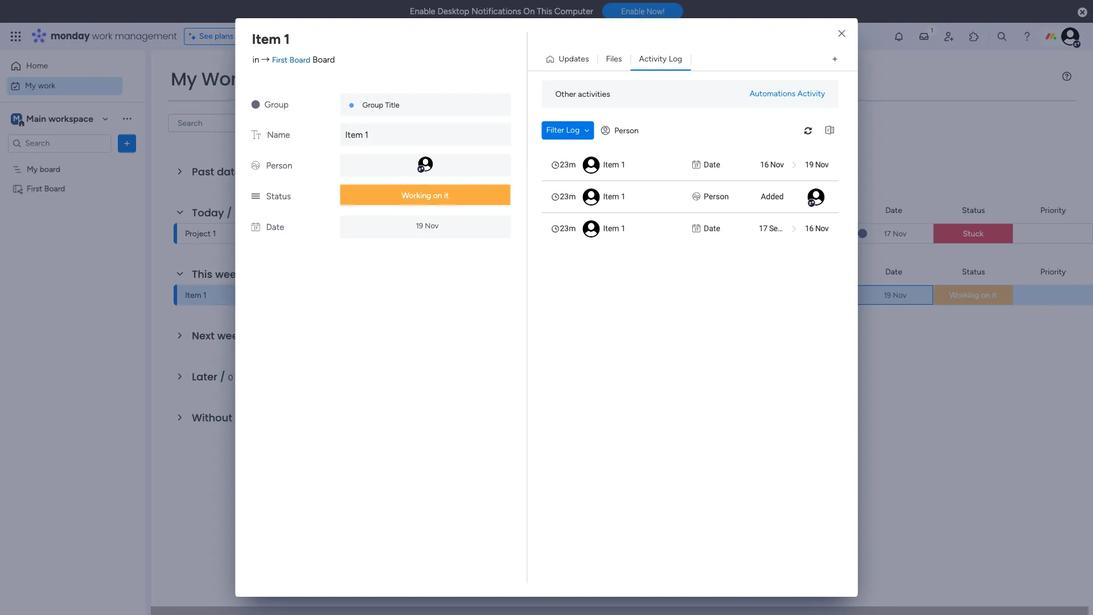Task type: vqa. For each thing, say whether or not it's contained in the screenshot.
90° BUTTON in the bottom right of the page
no



Task type: describe. For each thing, give the bounding box(es) containing it.
work for my
[[38, 81, 55, 90]]

1 vertical spatial this
[[192, 267, 213, 281]]

management
[[115, 30, 177, 43]]

working inside the 'item 1' dialog
[[402, 191, 431, 201]]

2019
[[785, 224, 802, 233]]

select product image
[[10, 31, 22, 42]]

0 vertical spatial my board
[[27, 164, 60, 174]]

workspace selection element
[[11, 112, 95, 127]]

to-
[[706, 230, 717, 239]]

1 vertical spatial 16
[[806, 224, 814, 233]]

1 vertical spatial 16 nov
[[806, 224, 829, 233]]

project 1
[[185, 229, 216, 239]]

working on it inside the 'item 1' dialog
[[402, 191, 449, 201]]

close image
[[839, 30, 846, 38]]

activity inside button
[[640, 54, 667, 64]]

v2 status image
[[252, 191, 260, 202]]

to-do
[[706, 230, 726, 239]]

1 vertical spatial v2 multiple person column image
[[693, 191, 701, 203]]

item
[[240, 209, 256, 219]]

dapulse close image
[[1079, 7, 1088, 18]]

0 horizontal spatial 16
[[761, 160, 769, 169]]

hide
[[300, 118, 317, 128]]

log for filter log
[[567, 125, 580, 135]]

dapulse text column image
[[252, 130, 261, 140]]

17 sep, 2019
[[759, 224, 802, 233]]

apps image
[[969, 31, 981, 42]]

group title
[[363, 101, 400, 109]]

activities
[[578, 89, 611, 99]]

v2 sun image
[[252, 100, 260, 110]]

enable for enable desktop notifications on this computer
[[410, 6, 436, 17]]

next
[[192, 329, 215, 343]]

main
[[26, 113, 46, 124]]

0 horizontal spatial group
[[265, 100, 289, 110]]

filter
[[547, 125, 565, 135]]

see plans button
[[184, 28, 239, 45]]

my work
[[171, 66, 247, 92]]

added
[[761, 192, 784, 201]]

people
[[808, 205, 833, 215]]

updates button
[[542, 50, 598, 68]]

hide done items
[[300, 118, 359, 128]]

first board link
[[272, 55, 311, 65]]

1 vertical spatial status
[[963, 205, 986, 215]]

name
[[267, 130, 290, 140]]

later
[[192, 370, 218, 384]]

status inside the 'item 1' dialog
[[266, 191, 291, 202]]

past
[[192, 165, 214, 179]]

see
[[199, 31, 213, 41]]

past dates / 0 items
[[192, 165, 284, 179]]

1 priority from the top
[[1041, 205, 1067, 215]]

board right first board link
[[313, 54, 335, 65]]

add view image
[[833, 55, 838, 64]]

on
[[524, 6, 535, 17]]

1 horizontal spatial it
[[993, 291, 998, 300]]

0 vertical spatial 19 nov
[[806, 160, 829, 169]]

2 vertical spatial status
[[963, 267, 986, 277]]

my inside button
[[25, 81, 36, 90]]

notifications
[[472, 6, 522, 17]]

my work button
[[7, 77, 123, 95]]

customize button
[[363, 114, 425, 132]]

home button
[[7, 57, 123, 75]]

activity log button
[[631, 50, 691, 68]]

do
[[717, 230, 726, 239]]

workspace
[[48, 113, 93, 124]]

monday
[[51, 30, 90, 43]]

first inside 'in → first board board'
[[272, 55, 288, 65]]

enable for enable now!
[[622, 7, 645, 16]]

Filter dashboard by text search field
[[168, 114, 275, 132]]

2 23m from the top
[[560, 192, 576, 201]]

17 nov
[[885, 229, 907, 238]]

activity log
[[640, 54, 683, 64]]

dapulse date column image for 16 nov
[[693, 159, 701, 171]]

1 inside today / 1 item
[[235, 209, 238, 219]]

23m for 16
[[560, 160, 576, 169]]

files button
[[598, 50, 631, 68]]

board up my board link
[[613, 205, 634, 215]]

0 horizontal spatial first
[[27, 184, 42, 193]]

enable now! button
[[603, 3, 684, 20]]

monday work management
[[51, 30, 177, 43]]

project
[[185, 229, 211, 239]]

→
[[262, 54, 270, 65]]

work for monday
[[92, 30, 113, 43]]

filter log
[[547, 125, 580, 135]]

board inside 'in → first board board'
[[290, 55, 311, 65]]

a
[[235, 411, 242, 425]]

shareable board image
[[12, 183, 23, 194]]

0 inside later / 0 items
[[228, 373, 233, 383]]

0 horizontal spatial person
[[266, 161, 293, 171]]

log for activity log
[[669, 54, 683, 64]]

dapulse date column image for 17 sep, 2019
[[693, 223, 701, 235]]

first board
[[27, 184, 65, 193]]

item 1 dialog
[[0, 0, 1094, 615]]

17 for 17 nov
[[885, 229, 892, 238]]



Task type: locate. For each thing, give the bounding box(es) containing it.
board right →
[[290, 55, 311, 65]]

customize
[[382, 118, 420, 128]]

my board
[[27, 164, 60, 174], [573, 230, 606, 239]]

dapulse date column image
[[693, 159, 701, 171], [252, 222, 260, 232], [693, 223, 701, 235]]

enable now!
[[622, 7, 665, 16]]

16 right "2019" on the top
[[806, 224, 814, 233]]

in → first board board
[[253, 54, 335, 65]]

1 horizontal spatial group
[[363, 101, 384, 109]]

2 vertical spatial 19 nov
[[885, 291, 907, 299]]

item
[[252, 31, 281, 47], [346, 130, 363, 140], [604, 160, 620, 169], [604, 192, 620, 201], [604, 224, 620, 233], [185, 291, 201, 300]]

1 horizontal spatial my board
[[573, 230, 606, 239]]

/
[[249, 165, 254, 179], [227, 206, 232, 220], [245, 267, 250, 281], [247, 329, 252, 343], [220, 370, 226, 384], [271, 411, 277, 425]]

1 horizontal spatial 19
[[806, 160, 814, 169]]

1 23m from the top
[[560, 160, 576, 169]]

m
[[13, 114, 20, 123]]

1 horizontal spatial first
[[272, 55, 288, 65]]

invite members image
[[944, 31, 956, 42]]

enable desktop notifications on this computer
[[410, 6, 594, 17]]

0 vertical spatial first
[[272, 55, 288, 65]]

log
[[669, 54, 683, 64], [567, 125, 580, 135]]

person
[[615, 126, 639, 135], [266, 161, 293, 171], [704, 192, 729, 201]]

1 horizontal spatial on
[[982, 291, 991, 300]]

group up do
[[724, 205, 746, 215]]

0 horizontal spatial 17
[[759, 224, 768, 233]]

date
[[704, 160, 721, 169], [886, 205, 903, 215], [266, 222, 284, 232], [704, 224, 721, 233], [886, 267, 903, 277]]

on
[[433, 191, 442, 201], [982, 291, 991, 300]]

jacob simon image
[[1062, 27, 1080, 46]]

16 nov
[[761, 160, 784, 169], [806, 224, 829, 233]]

0 horizontal spatial v2 multiple person column image
[[252, 161, 260, 171]]

inbox image
[[919, 31, 930, 42]]

2 horizontal spatial group
[[724, 205, 746, 215]]

week for next
[[217, 329, 244, 343]]

list box inside the 'item 1' dialog
[[542, 149, 840, 244]]

done
[[319, 118, 337, 128]]

2 vertical spatial items
[[235, 373, 255, 383]]

0 horizontal spatial 19 nov
[[416, 221, 439, 230]]

week down project 1
[[215, 267, 242, 281]]

week
[[215, 267, 242, 281], [217, 329, 244, 343]]

enable left the now!
[[622, 7, 645, 16]]

board right "shareable board" image
[[44, 184, 65, 193]]

work down the home on the left of the page
[[38, 81, 55, 90]]

0 up v2 status image
[[257, 168, 262, 178]]

filter log button
[[542, 121, 594, 140]]

1 horizontal spatial log
[[669, 54, 683, 64]]

items
[[339, 118, 359, 128], [264, 168, 284, 178], [235, 373, 255, 383]]

0 vertical spatial week
[[215, 267, 242, 281]]

16 nov down people
[[806, 224, 829, 233]]

0 vertical spatial it
[[444, 191, 449, 201]]

today
[[192, 206, 224, 220]]

1 horizontal spatial person
[[615, 126, 639, 135]]

0 inside past dates / 0 items
[[257, 168, 262, 178]]

without
[[192, 411, 232, 425]]

2 vertical spatial person
[[704, 192, 729, 201]]

board
[[40, 164, 60, 174], [586, 230, 606, 239]]

automations activity button
[[746, 85, 830, 103]]

0 horizontal spatial board
[[40, 164, 60, 174]]

activity inside button
[[798, 89, 826, 99]]

notifications image
[[894, 31, 905, 42]]

this
[[537, 6, 553, 17], [192, 267, 213, 281]]

on inside the 'item 1' dialog
[[433, 191, 442, 201]]

0 vertical spatial activity
[[640, 54, 667, 64]]

0 vertical spatial on
[[433, 191, 442, 201]]

0 horizontal spatial my board
[[27, 164, 60, 174]]

1 horizontal spatial list box
[[542, 149, 840, 244]]

search everything image
[[997, 31, 1009, 42]]

priority
[[1041, 205, 1067, 215], [1041, 267, 1067, 277]]

list box containing my board
[[0, 157, 145, 352]]

1 horizontal spatial 0
[[257, 168, 262, 178]]

group
[[265, 100, 289, 110], [363, 101, 384, 109], [724, 205, 746, 215]]

refresh image
[[800, 126, 818, 135]]

0 horizontal spatial items
[[235, 373, 255, 383]]

2 horizontal spatial 19
[[885, 291, 892, 299]]

other
[[556, 89, 577, 99]]

1 vertical spatial 23m
[[560, 192, 576, 201]]

1 horizontal spatial 16
[[806, 224, 814, 233]]

work
[[92, 30, 113, 43], [38, 81, 55, 90]]

activity
[[640, 54, 667, 64], [798, 89, 826, 99]]

1 vertical spatial my board
[[573, 230, 606, 239]]

0 vertical spatial 16
[[761, 160, 769, 169]]

my board link
[[571, 224, 676, 244]]

work inside button
[[38, 81, 55, 90]]

plans
[[215, 31, 234, 41]]

computer
[[555, 6, 594, 17]]

0 horizontal spatial 16 nov
[[761, 160, 784, 169]]

enable left desktop
[[410, 6, 436, 17]]

16 up added
[[761, 160, 769, 169]]

2 priority from the top
[[1041, 267, 1067, 277]]

week for this
[[215, 267, 242, 281]]

2 vertical spatial 19
[[885, 291, 892, 299]]

person up to-do
[[704, 192, 729, 201]]

next week /
[[192, 329, 255, 343]]

1 vertical spatial working on it
[[950, 291, 998, 300]]

working on it
[[402, 191, 449, 201], [950, 291, 998, 300]]

help image
[[1022, 31, 1034, 42]]

status down stuck
[[963, 267, 986, 277]]

first
[[272, 55, 288, 65], [27, 184, 42, 193]]

work
[[202, 66, 247, 92]]

0 vertical spatial person
[[615, 126, 639, 135]]

list box
[[542, 149, 840, 244], [0, 157, 145, 352]]

items inside later / 0 items
[[235, 373, 255, 383]]

1 vertical spatial on
[[982, 291, 991, 300]]

v2 multiple person column image
[[252, 161, 260, 171], [693, 191, 701, 203]]

0 horizontal spatial working
[[402, 191, 431, 201]]

1 image
[[928, 23, 938, 36]]

0 horizontal spatial enable
[[410, 6, 436, 17]]

now!
[[647, 7, 665, 16]]

enable inside enable now! button
[[622, 7, 645, 16]]

it
[[444, 191, 449, 201], [993, 291, 998, 300]]

0 horizontal spatial log
[[567, 125, 580, 135]]

16
[[761, 160, 769, 169], [806, 224, 814, 233]]

0 vertical spatial working
[[402, 191, 431, 201]]

1 vertical spatial person
[[266, 161, 293, 171]]

it inside dialog
[[444, 191, 449, 201]]

dates
[[217, 165, 247, 179]]

0 vertical spatial log
[[669, 54, 683, 64]]

Search in workspace field
[[24, 137, 95, 150]]

main workspace
[[26, 113, 93, 124]]

0 vertical spatial this
[[537, 6, 553, 17]]

1 vertical spatial work
[[38, 81, 55, 90]]

stuck
[[964, 229, 984, 239]]

sep,
[[770, 224, 784, 233]]

1 horizontal spatial items
[[264, 168, 284, 178]]

option
[[0, 159, 145, 161]]

1 horizontal spatial enable
[[622, 7, 645, 16]]

2 horizontal spatial person
[[704, 192, 729, 201]]

activity right files
[[640, 54, 667, 64]]

items inside past dates / 0 items
[[264, 168, 284, 178]]

my
[[171, 66, 197, 92], [25, 81, 36, 90], [27, 164, 38, 174], [573, 230, 584, 239]]

work right 'monday'
[[92, 30, 113, 43]]

today / 1 item
[[192, 206, 256, 220]]

person down name
[[266, 161, 293, 171]]

this week /
[[192, 267, 253, 281]]

later / 0 items
[[192, 370, 255, 384]]

first right →
[[272, 55, 288, 65]]

0 horizontal spatial work
[[38, 81, 55, 90]]

1 vertical spatial 19
[[416, 221, 423, 230]]

1 vertical spatial 0
[[228, 373, 233, 383]]

0 vertical spatial working on it
[[402, 191, 449, 201]]

0 horizontal spatial this
[[192, 267, 213, 281]]

desktop
[[438, 6, 470, 17]]

1 vertical spatial priority
[[1041, 267, 1067, 277]]

status right v2 status image
[[266, 191, 291, 202]]

2 horizontal spatial items
[[339, 118, 359, 128]]

0 right the 'later'
[[228, 373, 233, 383]]

1 horizontal spatial board
[[586, 230, 606, 239]]

1 horizontal spatial 16 nov
[[806, 224, 829, 233]]

1 vertical spatial first
[[27, 184, 42, 193]]

1 vertical spatial it
[[993, 291, 998, 300]]

group right v2 sun icon
[[265, 100, 289, 110]]

status
[[266, 191, 291, 202], [963, 205, 986, 215], [963, 267, 986, 277]]

without a date /
[[192, 411, 279, 425]]

this right on
[[537, 6, 553, 17]]

0 vertical spatial status
[[266, 191, 291, 202]]

this down project 1
[[192, 267, 213, 281]]

1 vertical spatial week
[[217, 329, 244, 343]]

automations
[[750, 89, 796, 99]]

16 nov up added
[[761, 160, 784, 169]]

23m
[[560, 160, 576, 169], [560, 192, 576, 201], [560, 224, 576, 233]]

1 horizontal spatial activity
[[798, 89, 826, 99]]

0 vertical spatial priority
[[1041, 205, 1067, 215]]

angle down image
[[585, 126, 590, 134]]

0 horizontal spatial working on it
[[402, 191, 449, 201]]

1 horizontal spatial work
[[92, 30, 113, 43]]

0 vertical spatial board
[[40, 164, 60, 174]]

updates
[[559, 54, 589, 64]]

2 vertical spatial 23m
[[560, 224, 576, 233]]

my work
[[25, 81, 55, 90]]

17 inside the 'item 1' dialog
[[759, 224, 768, 233]]

home
[[26, 61, 48, 71]]

items down name
[[264, 168, 284, 178]]

1 horizontal spatial v2 multiple person column image
[[693, 191, 701, 203]]

1 vertical spatial board
[[586, 230, 606, 239]]

3 23m from the top
[[560, 224, 576, 233]]

workspace image
[[11, 113, 22, 125]]

1 horizontal spatial 19 nov
[[806, 160, 829, 169]]

0 vertical spatial work
[[92, 30, 113, 43]]

0
[[257, 168, 262, 178], [228, 373, 233, 383]]

person button
[[597, 121, 646, 140]]

0 vertical spatial 0
[[257, 168, 262, 178]]

1 horizontal spatial working on it
[[950, 291, 998, 300]]

0 vertical spatial v2 multiple person column image
[[252, 161, 260, 171]]

person right "angle down" image
[[615, 126, 639, 135]]

1 vertical spatial activity
[[798, 89, 826, 99]]

nov
[[771, 160, 784, 169], [816, 160, 829, 169], [425, 221, 439, 230], [816, 224, 829, 233], [894, 229, 907, 238], [894, 291, 907, 299]]

0 vertical spatial items
[[339, 118, 359, 128]]

status up stuck
[[963, 205, 986, 215]]

item 1
[[252, 31, 290, 47], [346, 130, 369, 140], [604, 160, 626, 169], [604, 192, 626, 201], [604, 224, 626, 233], [185, 291, 207, 300]]

1 vertical spatial items
[[264, 168, 284, 178]]

0 horizontal spatial on
[[433, 191, 442, 201]]

items right the 'later'
[[235, 373, 255, 383]]

title
[[385, 101, 400, 109]]

items right done
[[339, 118, 359, 128]]

board
[[313, 54, 335, 65], [290, 55, 311, 65], [44, 184, 65, 193], [613, 205, 634, 215]]

1 vertical spatial 19 nov
[[416, 221, 439, 230]]

export to excel image
[[821, 126, 840, 135]]

17 for 17 sep, 2019
[[759, 224, 768, 233]]

0 vertical spatial 16 nov
[[761, 160, 784, 169]]

week right next
[[217, 329, 244, 343]]

0 horizontal spatial 19
[[416, 221, 423, 230]]

activity up the refresh icon at the top right
[[798, 89, 826, 99]]

1 horizontal spatial 17
[[885, 229, 892, 238]]

first right "shareable board" image
[[27, 184, 42, 193]]

0 horizontal spatial list box
[[0, 157, 145, 352]]

0 horizontal spatial activity
[[640, 54, 667, 64]]

1 vertical spatial working
[[950, 291, 980, 300]]

0 horizontal spatial it
[[444, 191, 449, 201]]

other activities
[[556, 89, 611, 99]]

in
[[253, 54, 259, 65]]

1 horizontal spatial this
[[537, 6, 553, 17]]

23m for 17
[[560, 224, 576, 233]]

group left title
[[363, 101, 384, 109]]

list box containing 23m
[[542, 149, 840, 244]]

see plans
[[199, 31, 234, 41]]

None search field
[[168, 114, 275, 132]]

2 horizontal spatial 19 nov
[[885, 291, 907, 299]]

person inside popup button
[[615, 126, 639, 135]]

files
[[606, 54, 623, 64]]

date
[[245, 411, 269, 425]]

1
[[284, 31, 290, 47], [365, 130, 369, 140], [622, 160, 626, 169], [622, 192, 626, 201], [235, 209, 238, 219], [622, 224, 626, 233], [213, 229, 216, 239], [203, 291, 207, 300]]

1 horizontal spatial working
[[950, 291, 980, 300]]

automations activity
[[750, 89, 826, 99]]

1 vertical spatial log
[[567, 125, 580, 135]]

working
[[402, 191, 431, 201], [950, 291, 980, 300]]



